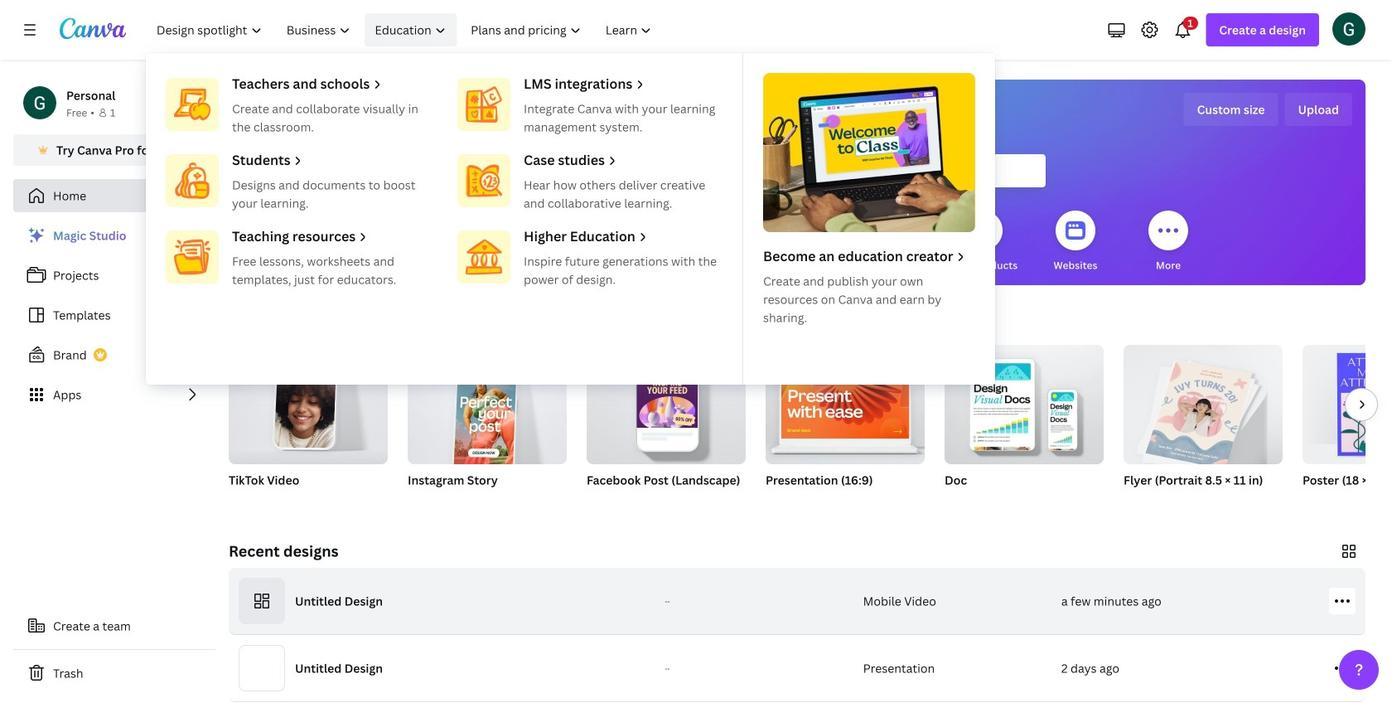 Task type: describe. For each thing, give the bounding box(es) containing it.
top level navigation element
[[146, 13, 996, 385]]



Task type: locate. For each thing, give the bounding box(es) containing it.
group
[[229, 335, 388, 509], [229, 335, 388, 464], [408, 345, 567, 509], [408, 345, 567, 474], [587, 345, 746, 509], [587, 345, 746, 464], [766, 345, 925, 509], [766, 345, 925, 464], [945, 345, 1104, 509], [945, 345, 1104, 464], [1124, 345, 1283, 509], [1303, 345, 1393, 509]]

menu
[[146, 53, 996, 385]]

None search field
[[549, 154, 1046, 187]]

Search search field
[[582, 155, 1013, 187]]

greg robinson image
[[1333, 12, 1366, 45]]

list
[[13, 219, 216, 411]]



Task type: vqa. For each thing, say whether or not it's contained in the screenshot.
the topmost row
no



